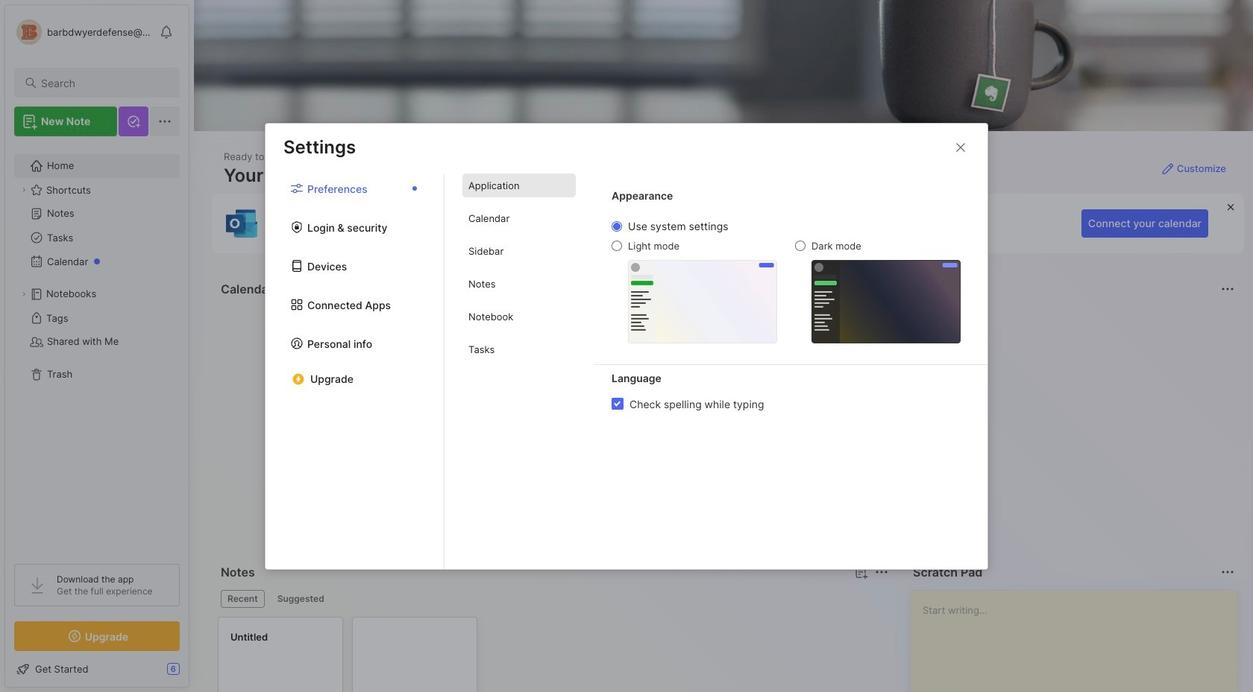 Task type: describe. For each thing, give the bounding box(es) containing it.
Search text field
[[41, 76, 166, 90]]

main element
[[0, 0, 194, 693]]

none search field inside main element
[[41, 74, 166, 92]]



Task type: vqa. For each thing, say whether or not it's contained in the screenshot.
checkbox at bottom left
yes



Task type: locate. For each thing, give the bounding box(es) containing it.
None search field
[[41, 74, 166, 92]]

expand notebooks image
[[19, 290, 28, 299]]

row group
[[218, 618, 486, 693]]

tab list
[[266, 174, 445, 570], [445, 174, 594, 570], [221, 591, 886, 609]]

option group
[[612, 220, 961, 344]]

tree inside main element
[[5, 145, 189, 551]]

tab
[[462, 174, 576, 198], [462, 207, 576, 230], [462, 239, 576, 263], [462, 272, 576, 296], [462, 305, 576, 329], [462, 338, 576, 362], [221, 591, 265, 609], [271, 591, 331, 609]]

Start writing… text field
[[923, 592, 1237, 693]]

close image
[[952, 138, 970, 156]]

None radio
[[612, 241, 622, 251], [795, 241, 806, 251], [612, 241, 622, 251], [795, 241, 806, 251]]

None checkbox
[[612, 398, 624, 410]]

tree
[[5, 145, 189, 551]]

None radio
[[612, 222, 622, 232]]



